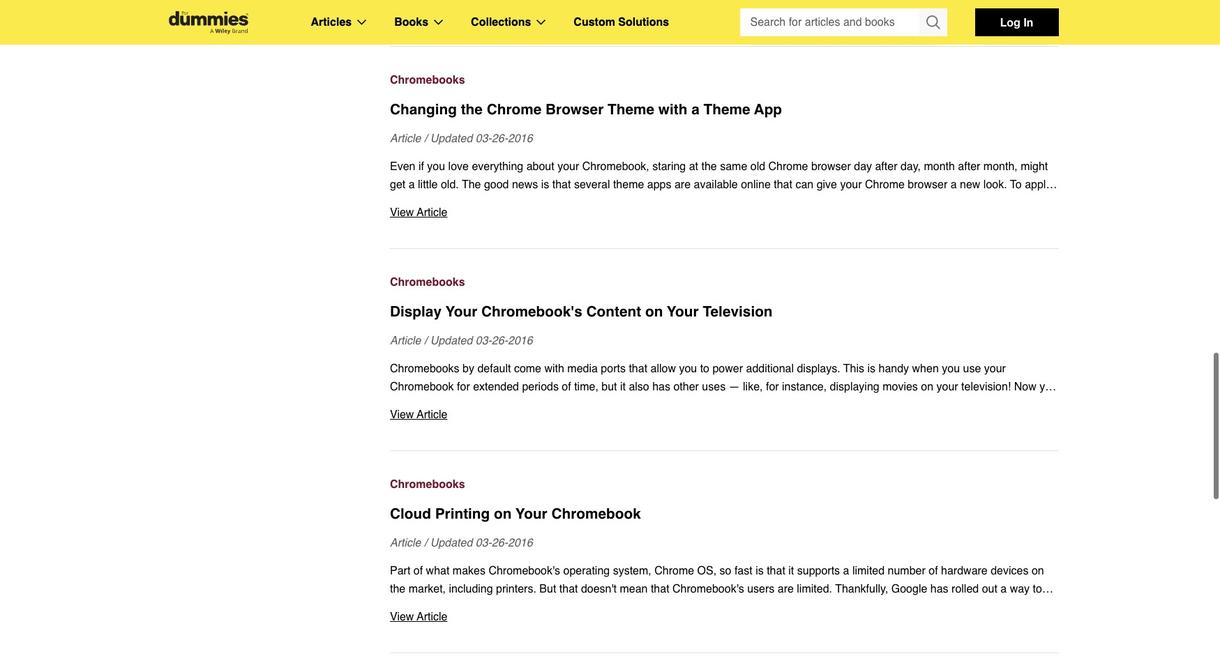 Task type: locate. For each thing, give the bounding box(es) containing it.
on
[[645, 303, 663, 320], [494, 506, 512, 523]]

1 03- from the top
[[476, 133, 492, 145]]

cloud printing on your chromebook
[[390, 506, 641, 523]]

1 article / updated 03-26-2016 from the top
[[390, 133, 533, 145]]

0 vertical spatial 2016
[[508, 133, 533, 145]]

3 updated from the top
[[430, 537, 473, 550]]

your left the television in the right top of the page
[[667, 303, 699, 320]]

2 vertical spatial 03-
[[476, 537, 492, 550]]

0 vertical spatial updated
[[430, 133, 473, 145]]

03- down printing
[[476, 537, 492, 550]]

2 view from the top
[[390, 207, 414, 219]]

3 26- from the top
[[492, 537, 508, 550]]

theme right a
[[704, 101, 750, 118]]

2 vertical spatial chromebooks
[[390, 479, 465, 491]]

the
[[461, 101, 483, 118]]

1 chromebooks from the top
[[390, 74, 465, 87]]

article
[[417, 4, 448, 17], [390, 133, 421, 145], [417, 207, 448, 219], [390, 335, 421, 347], [417, 409, 448, 421], [390, 537, 421, 550], [417, 611, 448, 624]]

browser
[[546, 101, 604, 118]]

app
[[754, 101, 782, 118]]

chromebook's
[[481, 303, 582, 320]]

0 vertical spatial chromebooks link
[[390, 71, 1059, 89]]

chromebooks link up the display your chromebook's content on your television link on the top
[[390, 273, 1059, 292]]

view for cloud printing on your chromebook
[[390, 611, 414, 624]]

2 vertical spatial updated
[[430, 537, 473, 550]]

view article for changing
[[390, 207, 448, 219]]

1 vertical spatial chromebooks link
[[390, 273, 1059, 292]]

logo image
[[162, 11, 255, 34]]

4 view from the top
[[390, 611, 414, 624]]

26- down chromebook's
[[492, 335, 508, 347]]

view article for display
[[390, 409, 448, 421]]

2 2016 from the top
[[508, 335, 533, 347]]

1 26- from the top
[[492, 133, 508, 145]]

collections
[[471, 16, 531, 29]]

2 vertical spatial 2016
[[508, 537, 533, 550]]

4 view article link from the top
[[390, 608, 1059, 627]]

theme left with
[[608, 101, 654, 118]]

open book categories image
[[434, 20, 443, 25]]

1 / from the top
[[424, 133, 427, 145]]

your
[[446, 303, 477, 320], [667, 303, 699, 320], [516, 506, 547, 523]]

your right display
[[446, 303, 477, 320]]

article / updated 03-26-2016 for the
[[390, 133, 533, 145]]

chromebook
[[552, 506, 641, 523]]

1 updated from the top
[[430, 133, 473, 145]]

2 chromebooks link from the top
[[390, 273, 1059, 292]]

chromebooks for display
[[390, 276, 465, 289]]

on right content
[[645, 303, 663, 320]]

1 vertical spatial 03-
[[476, 335, 492, 347]]

chromebooks link up changing the chrome browser theme with a theme app link
[[390, 71, 1059, 89]]

articles
[[311, 16, 352, 29]]

0 vertical spatial /
[[424, 133, 427, 145]]

chromebooks up the changing
[[390, 74, 465, 87]]

changing the chrome browser theme with a theme app
[[390, 101, 782, 118]]

chromebooks link
[[390, 71, 1059, 89], [390, 273, 1059, 292], [390, 476, 1059, 494]]

chromebooks link up cloud printing on your chromebook link
[[390, 476, 1059, 494]]

1 vertical spatial article / updated 03-26-2016
[[390, 335, 533, 347]]

0 horizontal spatial theme
[[608, 101, 654, 118]]

2016 down cloud printing on your chromebook
[[508, 537, 533, 550]]

2 updated from the top
[[430, 335, 473, 347]]

2 vertical spatial chromebooks link
[[390, 476, 1059, 494]]

1 horizontal spatial theme
[[704, 101, 750, 118]]

03- down the
[[476, 133, 492, 145]]

chromebooks link for a
[[390, 71, 1059, 89]]

2 03- from the top
[[476, 335, 492, 347]]

2 / from the top
[[424, 335, 427, 347]]

0 horizontal spatial on
[[494, 506, 512, 523]]

article / updated 03-26-2016 down printing
[[390, 537, 533, 550]]

2016 down chrome
[[508, 133, 533, 145]]

3 / from the top
[[424, 537, 427, 550]]

0 vertical spatial 26-
[[492, 133, 508, 145]]

updated down the
[[430, 133, 473, 145]]

26-
[[492, 133, 508, 145], [492, 335, 508, 347], [492, 537, 508, 550]]

3 view from the top
[[390, 409, 414, 421]]

chromebooks up cloud
[[390, 479, 465, 491]]

group
[[740, 8, 947, 36]]

1 vertical spatial 26-
[[492, 335, 508, 347]]

1 vertical spatial chromebooks
[[390, 276, 465, 289]]

content
[[586, 303, 641, 320]]

0 horizontal spatial your
[[446, 303, 477, 320]]

03-
[[476, 133, 492, 145], [476, 335, 492, 347], [476, 537, 492, 550]]

chromebooks for changing
[[390, 74, 465, 87]]

2 view article from the top
[[390, 207, 448, 219]]

03- down chromebook's
[[476, 335, 492, 347]]

article / updated 03-26-2016
[[390, 133, 533, 145], [390, 335, 533, 347], [390, 537, 533, 550]]

2 article / updated 03-26-2016 from the top
[[390, 335, 533, 347]]

1 chromebooks link from the top
[[390, 71, 1059, 89]]

0 vertical spatial article / updated 03-26-2016
[[390, 133, 533, 145]]

view article link
[[390, 1, 1059, 20], [390, 204, 1059, 222], [390, 406, 1059, 424], [390, 608, 1059, 627]]

1 horizontal spatial on
[[645, 303, 663, 320]]

chrome
[[487, 101, 542, 118]]

view article link for display your chromebook's content on your television
[[390, 406, 1059, 424]]

/ down display
[[424, 335, 427, 347]]

1 vertical spatial updated
[[430, 335, 473, 347]]

26- for chrome
[[492, 133, 508, 145]]

3 chromebooks from the top
[[390, 479, 465, 491]]

article / updated 03-26-2016 down the
[[390, 133, 533, 145]]

1 vertical spatial 2016
[[508, 335, 533, 347]]

view article
[[390, 4, 448, 17], [390, 207, 448, 219], [390, 409, 448, 421], [390, 611, 448, 624]]

updated for printing
[[430, 537, 473, 550]]

your left chromebook
[[516, 506, 547, 523]]

2 view article link from the top
[[390, 204, 1059, 222]]

article / updated 03-26-2016 down display
[[390, 335, 533, 347]]

2 26- from the top
[[492, 335, 508, 347]]

4 view article from the top
[[390, 611, 448, 624]]

with
[[659, 101, 688, 118]]

3 view article link from the top
[[390, 406, 1059, 424]]

open collections list image
[[537, 20, 546, 25]]

1 theme from the left
[[608, 101, 654, 118]]

3 2016 from the top
[[508, 537, 533, 550]]

2 vertical spatial /
[[424, 537, 427, 550]]

2 vertical spatial 26-
[[492, 537, 508, 550]]

2016
[[508, 133, 533, 145], [508, 335, 533, 347], [508, 537, 533, 550]]

1 vertical spatial /
[[424, 335, 427, 347]]

0 vertical spatial chromebooks
[[390, 74, 465, 87]]

26- down chrome
[[492, 133, 508, 145]]

26- for on
[[492, 537, 508, 550]]

chromebooks for cloud
[[390, 479, 465, 491]]

view
[[390, 4, 414, 17], [390, 207, 414, 219], [390, 409, 414, 421], [390, 611, 414, 624]]

display your chromebook's content on your television link
[[390, 301, 1059, 322]]

2016 down chromebook's
[[508, 335, 533, 347]]

26- down cloud printing on your chromebook
[[492, 537, 508, 550]]

updated down display
[[430, 335, 473, 347]]

2 horizontal spatial your
[[667, 303, 699, 320]]

2 chromebooks from the top
[[390, 276, 465, 289]]

chromebooks
[[390, 74, 465, 87], [390, 276, 465, 289], [390, 479, 465, 491]]

2 vertical spatial article / updated 03-26-2016
[[390, 537, 533, 550]]

updated down printing
[[430, 537, 473, 550]]

theme
[[608, 101, 654, 118], [704, 101, 750, 118]]

0 vertical spatial 03-
[[476, 133, 492, 145]]

updated
[[430, 133, 473, 145], [430, 335, 473, 347], [430, 537, 473, 550]]

3 chromebooks link from the top
[[390, 476, 1059, 494]]

/
[[424, 133, 427, 145], [424, 335, 427, 347], [424, 537, 427, 550]]

1 2016 from the top
[[508, 133, 533, 145]]

1 vertical spatial on
[[494, 506, 512, 523]]

3 article / updated 03-26-2016 from the top
[[390, 537, 533, 550]]

/ down the changing
[[424, 133, 427, 145]]

/ down cloud
[[424, 537, 427, 550]]

chromebooks up display
[[390, 276, 465, 289]]

on right printing
[[494, 506, 512, 523]]

view for changing the chrome browser theme with a theme app
[[390, 207, 414, 219]]

printing
[[435, 506, 490, 523]]

3 03- from the top
[[476, 537, 492, 550]]

3 view article from the top
[[390, 409, 448, 421]]



Task type: vqa. For each thing, say whether or not it's contained in the screenshot.
26- related to Chromebook's
yes



Task type: describe. For each thing, give the bounding box(es) containing it.
/ for changing
[[424, 133, 427, 145]]

log in
[[1000, 15, 1034, 29]]

view for display your chromebook's content on your television
[[390, 409, 414, 421]]

solutions
[[618, 16, 669, 29]]

books
[[394, 16, 428, 29]]

1 horizontal spatial your
[[516, 506, 547, 523]]

cloud printing on your chromebook link
[[390, 504, 1059, 525]]

view article link for changing the chrome browser theme with a theme app
[[390, 204, 1059, 222]]

log
[[1000, 15, 1021, 29]]

display
[[390, 303, 442, 320]]

03- for the
[[476, 133, 492, 145]]

/ for display
[[424, 335, 427, 347]]

changing
[[390, 101, 457, 118]]

03- for your
[[476, 335, 492, 347]]

1 view from the top
[[390, 4, 414, 17]]

article / updated 03-26-2016 for your
[[390, 335, 533, 347]]

article / updated 03-26-2016 for printing
[[390, 537, 533, 550]]

cookie consent banner dialog
[[0, 606, 1220, 657]]

2016 for chrome
[[508, 133, 533, 145]]

chromebooks link for television
[[390, 273, 1059, 292]]

custom
[[574, 16, 615, 29]]

log in link
[[975, 8, 1059, 36]]

changing the chrome browser theme with a theme app link
[[390, 99, 1059, 120]]

custom solutions
[[574, 16, 669, 29]]

view article for cloud
[[390, 611, 448, 624]]

2016 for chromebook's
[[508, 335, 533, 347]]

0 vertical spatial on
[[645, 303, 663, 320]]

26- for chromebook's
[[492, 335, 508, 347]]

updated for the
[[430, 133, 473, 145]]

2016 for on
[[508, 537, 533, 550]]

updated for your
[[430, 335, 473, 347]]

in
[[1024, 15, 1034, 29]]

03- for printing
[[476, 537, 492, 550]]

a
[[692, 101, 700, 118]]

cloud
[[390, 506, 431, 523]]

2 theme from the left
[[704, 101, 750, 118]]

display your chromebook's content on your television
[[390, 303, 773, 320]]

1 view article from the top
[[390, 4, 448, 17]]

open article categories image
[[357, 20, 366, 25]]

view article link for cloud printing on your chromebook
[[390, 608, 1059, 627]]

1 view article link from the top
[[390, 1, 1059, 20]]

television
[[703, 303, 773, 320]]

custom solutions link
[[574, 13, 669, 31]]

/ for cloud
[[424, 537, 427, 550]]

Search for articles and books text field
[[740, 8, 921, 36]]



